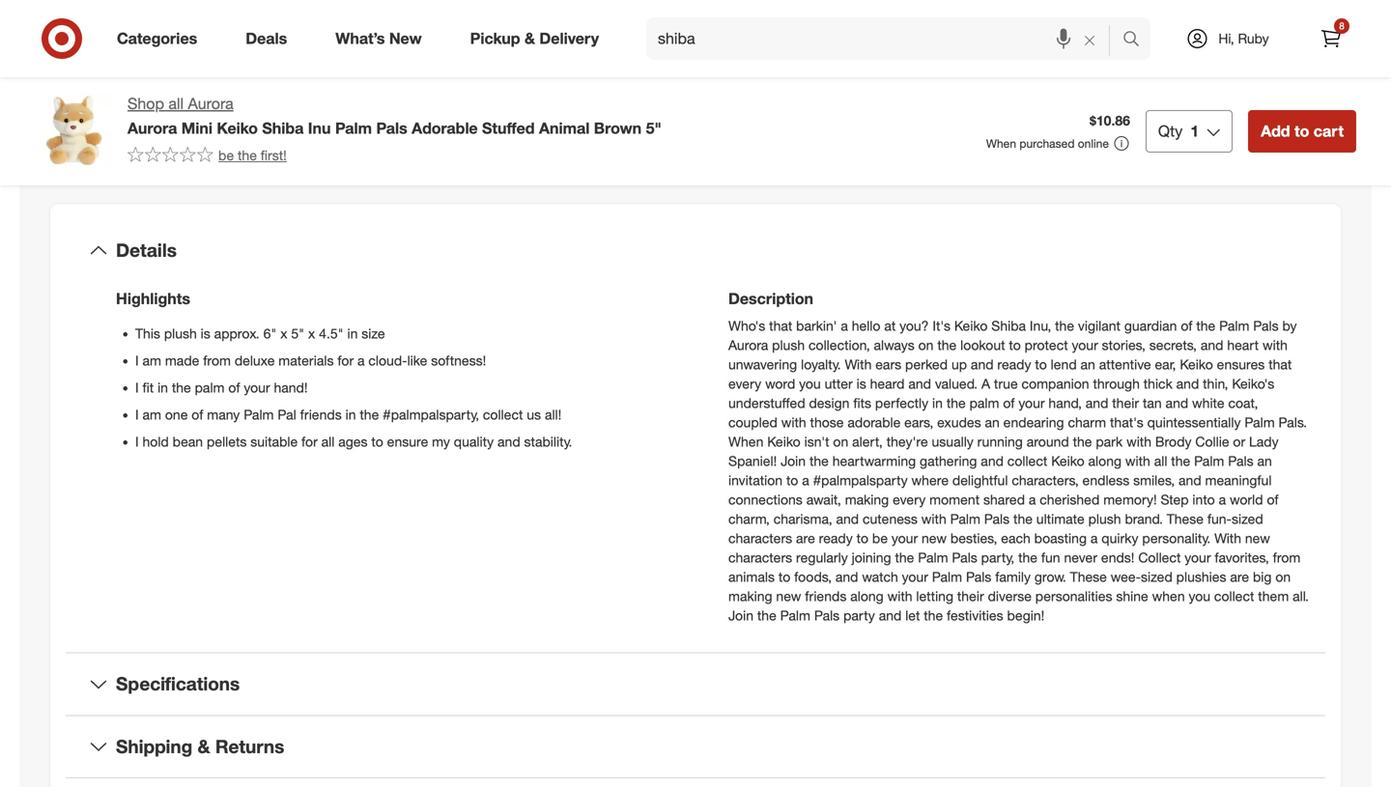 Task type: describe. For each thing, give the bounding box(es) containing it.
shipping & returns button
[[66, 716, 1326, 778]]

your down cuteness
[[892, 530, 918, 547]]

keiko left "isn't"
[[768, 433, 801, 450]]

quirky
[[1102, 530, 1139, 547]]

brand.
[[1125, 511, 1163, 528]]

heart
[[1228, 337, 1259, 354]]

all inside description who's that barkin' a hello at you? it's keiko shiba inu, the vigilant guardian of the palm pals by aurora plush collection, always on the lookout to protect your stories, secrets, and heart with unwavering loyalty. with ears perked up and ready to lend an attentive ear, keiko ensures that every word you utter is heard and valued. a true companion through thick and thin, keiko's understuffed design fits perfectly in the palm of your hand, and their tan and white coat, coupled with those adorable ears, exudes an endearing charm that's quintessentially palm pals. when keiko isn't on alert, they're usually running around the park with brody collie or lady spaniel! join the heartwarming gathering and collect keiko along with all the palm pals  an invitation to a #palmpalsparty where delightful characters, endless smiles, and meaningful connections await, making every moment shared a cherished memory!   step into a world of charm, charisma, and cuteness with palm pals  the ultimate plush brand. these fun-sized characters are ready to be your new besties, each boasting a quirky personality. with new characters regularly joining the palm pals party, the fun never ends! collect your favorites, from animals to foods, and watch your palm pals family grow. these wee-sized plushies are big on making new friends along with letting their diverse personalities shine when you collect them all. join the palm pals party and let the festivities begin!
[[1155, 453, 1168, 470]]

the down charm on the right bottom of page
[[1073, 433, 1092, 450]]

1 horizontal spatial that
[[1269, 356, 1292, 373]]

shiba inside description who's that barkin' a hello at you? it's keiko shiba inu, the vigilant guardian of the palm pals by aurora plush collection, always on the lookout to protect your stories, secrets, and heart with unwavering loyalty. with ears perked up and ready to lend an attentive ear, keiko ensures that every word you utter is heard and valued. a true companion through thick and thin, keiko's understuffed design fits perfectly in the palm of your hand, and their tan and white coat, coupled with those adorable ears, exudes an endearing charm that's quintessentially palm pals. when keiko isn't on alert, they're usually running around the park with brody collie or lady spaniel! join the heartwarming gathering and collect keiko along with all the palm pals  an invitation to a #palmpalsparty where delightful characters, endless smiles, and meaningful connections await, making every moment shared a cherished memory!   step into a world of charm, charisma, and cuteness with palm pals  the ultimate plush brand. these fun-sized characters are ready to be your new besties, each boasting a quirky personality. with new characters regularly joining the palm pals party, the fun never ends! collect your favorites, from animals to foods, and watch your palm pals family grow. these wee-sized plushies are big on making new friends along with letting their diverse personalities shine when you collect them all. join the palm pals party and let the festivities begin!
[[992, 318, 1026, 334]]

0 vertical spatial an
[[1081, 356, 1096, 373]]

stuffed
[[482, 119, 535, 138]]

cloud-
[[369, 352, 407, 369]]

and down 'joining' at bottom right
[[836, 569, 859, 586]]

those
[[810, 414, 844, 431]]

aurora mini keiko shiba inu palm pals adorable stuffed animal brown 5", 4 of 5 image
[[35, 0, 346, 115]]

palm inside shop all aurora aurora mini keiko shiba inu palm pals adorable stuffed animal brown 5"
[[335, 119, 372, 138]]

first!
[[261, 147, 287, 164]]

1
[[1191, 122, 1199, 141]]

the right the inu,
[[1055, 318, 1075, 334]]

i for i am made from deluxe materials for a cloud-like softness!
[[135, 352, 139, 369]]

stories,
[[1102, 337, 1146, 354]]

shipping & returns
[[116, 736, 284, 758]]

companion
[[1022, 376, 1090, 392]]

alert,
[[852, 433, 883, 450]]

attentive
[[1099, 356, 1152, 373]]

pals down "shared"
[[985, 511, 1010, 528]]

and left thin,
[[1177, 376, 1200, 392]]

what's
[[336, 29, 385, 48]]

the down animals
[[758, 607, 777, 624]]

2 horizontal spatial new
[[1246, 530, 1271, 547]]

the down "brody"
[[1172, 453, 1191, 470]]

invitation
[[729, 472, 783, 489]]

specifications
[[116, 673, 240, 695]]

a down characters,
[[1029, 491, 1036, 508]]

word
[[765, 376, 796, 392]]

each
[[1001, 530, 1031, 547]]

favorites,
[[1215, 549, 1270, 566]]

fits
[[854, 395, 872, 412]]

they're
[[887, 433, 928, 450]]

this
[[135, 325, 160, 342]]

deluxe
[[235, 352, 275, 369]]

returns
[[215, 736, 284, 758]]

delightful
[[953, 472, 1008, 489]]

party,
[[982, 549, 1015, 566]]

and right quality
[[498, 433, 521, 450]]

0 vertical spatial along
[[1089, 453, 1122, 470]]

of up secrets,
[[1181, 318, 1193, 334]]

of right 'one'
[[192, 406, 203, 423]]

family
[[996, 569, 1031, 586]]

with up smiles,
[[1126, 453, 1151, 470]]

1 vertical spatial collect
[[1008, 453, 1048, 470]]

0 horizontal spatial join
[[729, 607, 754, 624]]

size
[[362, 325, 385, 342]]

never
[[1064, 549, 1098, 566]]

0 vertical spatial are
[[796, 530, 815, 547]]

0 vertical spatial join
[[781, 453, 806, 470]]

ensures
[[1217, 356, 1265, 373]]

0 horizontal spatial friends
[[300, 406, 342, 423]]

ages
[[338, 433, 368, 450]]

hi,
[[1219, 30, 1235, 47]]

adorable
[[412, 119, 478, 138]]

1 horizontal spatial sized
[[1232, 511, 1264, 528]]

0 horizontal spatial for
[[302, 433, 318, 450]]

a up never
[[1091, 530, 1098, 547]]

design
[[809, 395, 850, 412]]

add
[[1261, 122, 1291, 141]]

1 vertical spatial ready
[[819, 530, 853, 547]]

1 vertical spatial all
[[321, 433, 335, 450]]

details
[[116, 239, 177, 262]]

foods,
[[794, 569, 832, 586]]

exudes
[[938, 414, 981, 431]]

pals down party,
[[966, 569, 992, 586]]

deals
[[246, 29, 287, 48]]

the down it's
[[938, 337, 957, 354]]

your down vigilant
[[1072, 337, 1099, 354]]

& for shipping
[[198, 736, 210, 758]]

with down by
[[1263, 337, 1288, 354]]

understuffed
[[729, 395, 806, 412]]

search button
[[1114, 17, 1161, 64]]

quality
[[454, 433, 494, 450]]

0 horizontal spatial an
[[985, 414, 1000, 431]]

shine
[[1117, 588, 1149, 605]]

1 horizontal spatial when
[[987, 136, 1017, 151]]

pals.
[[1279, 414, 1308, 431]]

all.
[[1293, 588, 1309, 605]]

inu
[[308, 119, 331, 138]]

the down letting
[[924, 607, 943, 624]]

cuteness
[[863, 511, 918, 528]]

many
[[207, 406, 240, 423]]

add to cart
[[1261, 122, 1344, 141]]

pickup
[[470, 29, 520, 48]]

0 horizontal spatial sized
[[1141, 569, 1173, 586]]

0 horizontal spatial be
[[218, 147, 234, 164]]

fit
[[143, 379, 154, 396]]

image gallery element
[[35, 0, 673, 121]]

pals inside shop all aurora aurora mini keiko shiba inu palm pals adorable stuffed animal brown 5"
[[376, 119, 408, 138]]

1 horizontal spatial on
[[919, 337, 934, 354]]

2 horizontal spatial on
[[1276, 569, 1291, 586]]

a up await,
[[802, 472, 810, 489]]

i hold bean pellets suitable for all ages to ensure my quality and stability.
[[135, 433, 573, 450]]

the down the valued.
[[947, 395, 966, 412]]

moment
[[930, 491, 980, 508]]

that's
[[1110, 414, 1144, 431]]

keiko up lookout
[[955, 318, 988, 334]]

heartwarming
[[833, 453, 916, 470]]

1 vertical spatial on
[[833, 433, 849, 450]]

the inside be the first! link
[[238, 147, 257, 164]]

pellets
[[207, 433, 247, 450]]

0 horizontal spatial every
[[729, 376, 762, 392]]

palm inside description who's that barkin' a hello at you? it's keiko shiba inu, the vigilant guardian of the palm pals by aurora plush collection, always on the lookout to protect your stories, secrets, and heart with unwavering loyalty. with ears perked up and ready to lend an attentive ear, keiko ensures that every word you utter is heard and valued. a true companion through thick and thin, keiko's understuffed design fits perfectly in the palm of your hand, and their tan and white coat, coupled with those adorable ears, exudes an endearing charm that's quintessentially palm pals. when keiko isn't on alert, they're usually running around the park with brody collie or lady spaniel! join the heartwarming gathering and collect keiko along with all the palm pals  an invitation to a #palmpalsparty where delightful characters, endless smiles, and meaningful connections await, making every moment shared a cherished memory!   step into a world of charm, charisma, and cuteness with palm pals  the ultimate plush brand. these fun-sized characters are ready to be your new besties, each boasting a quirky personality. with new characters regularly joining the palm pals party, the fun never ends! collect your favorites, from animals to foods, and watch your palm pals family grow. these wee-sized plushies are big on making new friends along with letting their diverse personalities shine when you collect them all. join the palm pals party and let the festivities begin!
[[970, 395, 1000, 412]]

keiko down around
[[1052, 453, 1085, 470]]

highlights
[[116, 290, 190, 308]]

the down made
[[172, 379, 191, 396]]

categories link
[[101, 17, 222, 60]]

mini
[[181, 119, 213, 138]]

5" inside shop all aurora aurora mini keiko shiba inu palm pals adorable stuffed animal brown 5"
[[646, 119, 662, 138]]

your down 'deluxe'
[[244, 379, 270, 396]]

the down each
[[1019, 549, 1038, 566]]

lend
[[1051, 356, 1077, 373]]

inu,
[[1030, 318, 1052, 334]]

ends!
[[1102, 549, 1135, 566]]

endless
[[1083, 472, 1130, 489]]

0 vertical spatial ready
[[998, 356, 1032, 373]]

secrets,
[[1150, 337, 1197, 354]]

pal
[[278, 406, 296, 423]]

1 x from the left
[[280, 325, 287, 342]]

plushies
[[1177, 569, 1227, 586]]

sponsored
[[1300, 80, 1357, 95]]

your up endearing
[[1019, 395, 1045, 412]]

deals link
[[229, 17, 311, 60]]

in left size
[[347, 325, 358, 342]]

ultimate
[[1037, 511, 1085, 528]]

and down lookout
[[971, 356, 994, 373]]

the down "isn't"
[[810, 453, 829, 470]]

when inside description who's that barkin' a hello at you? it's keiko shiba inu, the vigilant guardian of the palm pals by aurora plush collection, always on the lookout to protect your stories, secrets, and heart with unwavering loyalty. with ears perked up and ready to lend an attentive ear, keiko ensures that every word you utter is heard and valued. a true companion through thick and thin, keiko's understuffed design fits perfectly in the palm of your hand, and their tan and white coat, coupled with those adorable ears, exudes an endearing charm that's quintessentially palm pals. when keiko isn't on alert, they're usually running around the park with brody collie or lady spaniel! join the heartwarming gathering and collect keiko along with all the palm pals  an invitation to a #palmpalsparty where delightful characters, endless smiles, and meaningful connections await, making every moment shared a cherished memory!   step into a world of charm, charisma, and cuteness with palm pals  the ultimate plush brand. these fun-sized characters are ready to be your new besties, each boasting a quirky personality. with new characters regularly joining the palm pals party, the fun never ends! collect your favorites, from animals to foods, and watch your palm pals family grow. these wee-sized plushies are big on making new friends along with letting their diverse personalities shine when you collect them all. join the palm pals party and let the festivities begin!
[[729, 433, 764, 450]]

friends inside description who's that barkin' a hello at you? it's keiko shiba inu, the vigilant guardian of the palm pals by aurora plush collection, always on the lookout to protect your stories, secrets, and heart with unwavering loyalty. with ears perked up and ready to lend an attentive ear, keiko ensures that every word you utter is heard and valued. a true companion through thick and thin, keiko's understuffed design fits perfectly in the palm of your hand, and their tan and white coat, coupled with those adorable ears, exudes an endearing charm that's quintessentially palm pals. when keiko isn't on alert, they're usually running around the park with brody collie or lady spaniel! join the heartwarming gathering and collect keiko along with all the palm pals  an invitation to a #palmpalsparty where delightful characters, endless smiles, and meaningful connections await, making every moment shared a cherished memory!   step into a world of charm, charisma, and cuteness with palm pals  the ultimate plush brand. these fun-sized characters are ready to be your new besties, each boasting a quirky personality. with new characters regularly joining the palm pals party, the fun never ends! collect your favorites, from animals to foods, and watch your palm pals family grow. these wee-sized plushies are big on making new friends along with letting their diverse personalities shine when you collect them all. join the palm pals party and let the festivities begin!
[[805, 588, 847, 605]]

with down moment
[[922, 511, 947, 528]]

1 horizontal spatial these
[[1167, 511, 1204, 528]]

from inside description who's that barkin' a hello at you? it's keiko shiba inu, the vigilant guardian of the palm pals by aurora plush collection, always on the lookout to protect your stories, secrets, and heart with unwavering loyalty. with ears perked up and ready to lend an attentive ear, keiko ensures that every word you utter is heard and valued. a true companion through thick and thin, keiko's understuffed design fits perfectly in the palm of your hand, and their tan and white coat, coupled with those adorable ears, exudes an endearing charm that's quintessentially palm pals. when keiko isn't on alert, they're usually running around the park with brody collie or lady spaniel! join the heartwarming gathering and collect keiko along with all the palm pals  an invitation to a #palmpalsparty where delightful characters, endless smiles, and meaningful connections await, making every moment shared a cherished memory!   step into a world of charm, charisma, and cuteness with palm pals  the ultimate plush brand. these fun-sized characters are ready to be your new besties, each boasting a quirky personality. with new characters regularly joining the palm pals party, the fun never ends! collect your favorites, from animals to foods, and watch your palm pals family grow. these wee-sized plushies are big on making new friends along with letting their diverse personalities shine when you collect them all. join the palm pals party and let the festivities begin!
[[1273, 549, 1301, 566]]

categories
[[117, 29, 197, 48]]

1 vertical spatial you
[[1189, 588, 1211, 605]]

you?
[[900, 318, 929, 334]]

personalities
[[1036, 588, 1113, 605]]

be inside description who's that barkin' a hello at you? it's keiko shiba inu, the vigilant guardian of the palm pals by aurora plush collection, always on the lookout to protect your stories, secrets, and heart with unwavering loyalty. with ears perked up and ready to lend an attentive ear, keiko ensures that every word you utter is heard and valued. a true companion through thick and thin, keiko's understuffed design fits perfectly in the palm of your hand, and their tan and white coat, coupled with those adorable ears, exudes an endearing charm that's quintessentially palm pals. when keiko isn't on alert, they're usually running around the park with brody collie or lady spaniel! join the heartwarming gathering and collect keiko along with all the palm pals  an invitation to a #palmpalsparty where delightful characters, endless smiles, and meaningful connections await, making every moment shared a cherished memory!   step into a world of charm, charisma, and cuteness with palm pals  the ultimate plush brand. these fun-sized characters are ready to be your new besties, each boasting a quirky personality. with new characters regularly joining the palm pals party, the fun never ends! collect your favorites, from animals to foods, and watch your palm pals family grow. these wee-sized plushies are big on making new friends along with letting their diverse personalities shine when you collect them all. join the palm pals party and let the festivities begin!
[[873, 530, 888, 547]]

with up let
[[888, 588, 913, 605]]

personality.
[[1143, 530, 1211, 547]]

0 horizontal spatial new
[[776, 588, 801, 605]]

the up each
[[1014, 511, 1033, 528]]

be the first!
[[218, 147, 287, 164]]

1 horizontal spatial new
[[922, 530, 947, 547]]

keiko inside shop all aurora aurora mini keiko shiba inu palm pals adorable stuffed animal brown 5"
[[217, 119, 258, 138]]

the up "i hold bean pellets suitable for all ages to ensure my quality and stability."
[[360, 406, 379, 423]]

and down await,
[[836, 511, 859, 528]]

8 link
[[1310, 17, 1353, 60]]

0 horizontal spatial from
[[203, 352, 231, 369]]

keiko up thin,
[[1180, 356, 1214, 373]]

pals left party
[[815, 607, 840, 624]]

coat,
[[1229, 395, 1259, 412]]

ears,
[[905, 414, 934, 431]]

pals left by
[[1254, 318, 1279, 334]]

0 vertical spatial is
[[201, 325, 210, 342]]

2 horizontal spatial plush
[[1089, 511, 1122, 528]]

to right the ages
[[371, 433, 383, 450]]

1 horizontal spatial their
[[1113, 395, 1139, 412]]

when
[[1153, 588, 1185, 605]]

description who's that barkin' a hello at you? it's keiko shiba inu, the vigilant guardian of the palm pals by aurora plush collection, always on the lookout to protect your stories, secrets, and heart with unwavering loyalty. with ears perked up and ready to lend an attentive ear, keiko ensures that every word you utter is heard and valued. a true companion through thick and thin, keiko's understuffed design fits perfectly in the palm of your hand, and their tan and white coat, coupled with those adorable ears, exudes an endearing charm that's quintessentially palm pals. when keiko isn't on alert, they're usually running around the park with brody collie or lady spaniel! join the heartwarming gathering and collect keiko along with all the palm pals  an invitation to a #palmpalsparty where delightful characters, endless smiles, and meaningful connections await, making every moment shared a cherished memory!   step into a world of charm, charisma, and cuteness with palm pals  the ultimate plush brand. these fun-sized characters are ready to be your new besties, each boasting a quirky personality. with new characters regularly joining the palm pals party, the fun never ends! collect your favorites, from animals to foods, and watch your palm pals family grow. these wee-sized plushies are big on making new friends along with letting their diverse personalities shine when you collect them all. join the palm pals party and let the festivities begin!
[[729, 290, 1309, 624]]

in right "fit"
[[158, 379, 168, 396]]

festivities
[[947, 607, 1004, 624]]

world
[[1230, 491, 1264, 508]]

delivery
[[540, 29, 599, 48]]

suitable
[[251, 433, 298, 450]]

the up secrets,
[[1197, 318, 1216, 334]]

a right into
[[1219, 491, 1226, 508]]

quintessentially
[[1148, 414, 1241, 431]]

and left heart
[[1201, 337, 1224, 354]]

true
[[994, 376, 1018, 392]]

8
[[1340, 20, 1345, 32]]



Task type: locate. For each thing, give the bounding box(es) containing it.
hand,
[[1049, 395, 1082, 412]]

an up running
[[985, 414, 1000, 431]]

0 vertical spatial all
[[169, 94, 184, 113]]

shop
[[128, 94, 164, 113]]

0 vertical spatial with
[[845, 356, 872, 373]]

1 vertical spatial an
[[985, 414, 1000, 431]]

sized
[[1232, 511, 1264, 528], [1141, 569, 1173, 586]]

on up perked
[[919, 337, 934, 354]]

you down loyalty.
[[799, 376, 821, 392]]

am for made
[[143, 352, 161, 369]]

0 horizontal spatial you
[[799, 376, 821, 392]]

0 vertical spatial 5"
[[646, 119, 662, 138]]

adorable
[[848, 414, 901, 431]]

ears
[[876, 356, 902, 373]]

0 horizontal spatial palm
[[195, 379, 225, 396]]

& for pickup
[[525, 29, 535, 48]]

to left protect
[[1009, 337, 1021, 354]]

when
[[987, 136, 1017, 151], [729, 433, 764, 450]]

materials
[[279, 352, 334, 369]]

keiko up be the first!
[[217, 119, 258, 138]]

0 vertical spatial these
[[1167, 511, 1204, 528]]

hold
[[143, 433, 169, 450]]

4.5"
[[319, 325, 344, 342]]

that up the keiko's
[[1269, 356, 1292, 373]]

collect
[[1139, 549, 1181, 566]]

am left 'one'
[[143, 406, 161, 423]]

tan
[[1143, 395, 1162, 412]]

1 horizontal spatial &
[[525, 29, 535, 48]]

0 horizontal spatial shiba
[[262, 119, 304, 138]]

for
[[338, 352, 354, 369], [302, 433, 318, 450]]

2 characters from the top
[[729, 549, 793, 566]]

1 vertical spatial along
[[851, 588, 884, 605]]

a up collection,
[[841, 318, 848, 334]]

i left "fit"
[[135, 379, 139, 396]]

What can we help you find? suggestions appear below search field
[[647, 17, 1128, 60]]

1 vertical spatial &
[[198, 736, 210, 758]]

to inside 'button'
[[1295, 122, 1310, 141]]

your
[[1072, 337, 1099, 354], [244, 379, 270, 396], [1019, 395, 1045, 412], [892, 530, 918, 547], [1185, 549, 1211, 566], [902, 569, 929, 586]]

qty
[[1159, 122, 1183, 141]]

0 horizontal spatial with
[[845, 356, 872, 373]]

0 horizontal spatial all
[[169, 94, 184, 113]]

0 vertical spatial you
[[799, 376, 821, 392]]

image of aurora mini keiko shiba inu palm pals adorable stuffed animal brown 5" image
[[35, 93, 112, 170]]

0 horizontal spatial on
[[833, 433, 849, 450]]

i fit in the palm of your hand!
[[135, 379, 308, 396]]

wee-
[[1111, 569, 1141, 586]]

for right 'suitable' on the bottom left of page
[[302, 433, 318, 450]]

0 horizontal spatial making
[[729, 588, 773, 605]]

2 vertical spatial on
[[1276, 569, 1291, 586]]

1 am from the top
[[143, 352, 161, 369]]

collect left us
[[483, 406, 523, 423]]

& inside dropdown button
[[198, 736, 210, 758]]

and down perked
[[909, 376, 932, 392]]

all!
[[545, 406, 562, 423]]

softness!
[[431, 352, 486, 369]]

i left hold
[[135, 433, 139, 450]]

2 vertical spatial all
[[1155, 453, 1168, 470]]

ear,
[[1155, 356, 1177, 373]]

1 vertical spatial characters
[[729, 549, 793, 566]]

are down charisma,
[[796, 530, 815, 547]]

their up that's
[[1113, 395, 1139, 412]]

1 horizontal spatial palm
[[970, 395, 1000, 412]]

friends down foods,
[[805, 588, 847, 605]]

a
[[841, 318, 848, 334], [358, 352, 365, 369], [802, 472, 810, 489], [1029, 491, 1036, 508], [1219, 491, 1226, 508], [1091, 530, 1098, 547]]

in up the ages
[[346, 406, 356, 423]]

palm up the many
[[195, 379, 225, 396]]

the up watch
[[895, 549, 915, 566]]

1 vertical spatial making
[[729, 588, 773, 605]]

1 horizontal spatial every
[[893, 491, 926, 508]]

with down fun-
[[1215, 530, 1242, 547]]

all left the ages
[[321, 433, 335, 450]]

3 i from the top
[[135, 406, 139, 423]]

their
[[1113, 395, 1139, 412], [958, 588, 984, 605]]

#palmpalsparty
[[813, 472, 908, 489]]

with up "isn't"
[[782, 414, 807, 431]]

are
[[796, 530, 815, 547], [1231, 569, 1250, 586]]

hi, ruby
[[1219, 30, 1270, 47]]

of right the world
[[1267, 491, 1279, 508]]

and left let
[[879, 607, 902, 624]]

i for i am one of many palm pal friends in the #palmpalsparty, collect us all!
[[135, 406, 139, 423]]

brown
[[594, 119, 642, 138]]

1 horizontal spatial is
[[857, 376, 867, 392]]

hello
[[852, 318, 881, 334]]

1 vertical spatial are
[[1231, 569, 1250, 586]]

1 vertical spatial these
[[1070, 569, 1107, 586]]

collie
[[1196, 433, 1230, 450]]

from up i fit in the palm of your hand!
[[203, 352, 231, 369]]

begin!
[[1007, 607, 1045, 624]]

when purchased online
[[987, 136, 1109, 151]]

grow.
[[1035, 569, 1067, 586]]

heard
[[870, 376, 905, 392]]

1 horizontal spatial plush
[[772, 337, 805, 354]]

made
[[165, 352, 199, 369]]

animal
[[539, 119, 590, 138]]

1 horizontal spatial making
[[845, 491, 889, 508]]

of
[[1181, 318, 1193, 334], [228, 379, 240, 396], [1003, 395, 1015, 412], [192, 406, 203, 423], [1267, 491, 1279, 508]]

pals down besties,
[[952, 549, 978, 566]]

1 vertical spatial when
[[729, 433, 764, 450]]

that down description
[[769, 318, 793, 334]]

aurora up mini
[[188, 94, 234, 113]]

boasting
[[1035, 530, 1087, 547]]

in up ears,
[[933, 395, 943, 412]]

add to cart button
[[1249, 110, 1357, 153]]

0 vertical spatial friends
[[300, 406, 342, 423]]

friends right pal
[[300, 406, 342, 423]]

i
[[135, 352, 139, 369], [135, 379, 139, 396], [135, 406, 139, 423], [135, 433, 139, 450]]

collect down big
[[1215, 588, 1255, 605]]

their up festivities
[[958, 588, 984, 605]]

1 horizontal spatial x
[[308, 325, 315, 342]]

1 horizontal spatial from
[[1273, 549, 1301, 566]]

lady
[[1250, 433, 1279, 450]]

1 vertical spatial friends
[[805, 588, 847, 605]]

1 horizontal spatial for
[[338, 352, 354, 369]]

animals
[[729, 569, 775, 586]]

shiba inside shop all aurora aurora mini keiko shiba inu palm pals adorable stuffed animal brown 5"
[[262, 119, 304, 138]]

connections
[[729, 491, 803, 508]]

cherished
[[1040, 491, 1100, 508]]

1 i from the top
[[135, 352, 139, 369]]

0 vertical spatial characters
[[729, 530, 793, 547]]

2 am from the top
[[143, 406, 161, 423]]

around
[[1027, 433, 1070, 450]]

aurora down who's
[[729, 337, 769, 354]]

2 vertical spatial aurora
[[729, 337, 769, 354]]

4 i from the top
[[135, 433, 139, 450]]

advertisement region
[[719, 5, 1357, 78]]

to down protect
[[1035, 356, 1047, 373]]

is
[[201, 325, 210, 342], [857, 376, 867, 392]]

i am one of many palm pal friends in the #palmpalsparty, collect us all!
[[135, 406, 562, 423]]

new left besties,
[[922, 530, 947, 547]]

palm down the a
[[970, 395, 1000, 412]]

of up the many
[[228, 379, 240, 396]]

with down collection,
[[845, 356, 872, 373]]

1 vertical spatial that
[[1269, 356, 1292, 373]]

vigilant
[[1078, 318, 1121, 334]]

6"
[[263, 325, 277, 342]]

1 vertical spatial for
[[302, 433, 318, 450]]

in inside description who's that barkin' a hello at you? it's keiko shiba inu, the vigilant guardian of the palm pals by aurora plush collection, always on the lookout to protect your stories, secrets, and heart with unwavering loyalty. with ears perked up and ready to lend an attentive ear, keiko ensures that every word you utter is heard and valued. a true companion through thick and thin, keiko's understuffed design fits perfectly in the palm of your hand, and their tan and white coat, coupled with those adorable ears, exudes an endearing charm that's quintessentially palm pals. when keiko isn't on alert, they're usually running around the park with brody collie or lady spaniel! join the heartwarming gathering and collect keiko along with all the palm pals  an invitation to a #palmpalsparty where delightful characters, endless smiles, and meaningful connections await, making every moment shared a cherished memory!   step into a world of charm, charisma, and cuteness with palm pals  the ultimate plush brand. these fun-sized characters are ready to be your new besties, each boasting a quirky personality. with new characters regularly joining the palm pals party, the fun never ends! collect your favorites, from animals to foods, and watch your palm pals family grow. these wee-sized plushies are big on making new friends along with letting their diverse personalities shine when you collect them all. join the palm pals party and let the festivities begin!
[[933, 395, 943, 412]]

your up plushies
[[1185, 549, 1211, 566]]

pickup & delivery link
[[454, 17, 623, 60]]

with
[[845, 356, 872, 373], [1215, 530, 1242, 547]]

0 vertical spatial their
[[1113, 395, 1139, 412]]

an right lend
[[1081, 356, 1096, 373]]

plush up quirky
[[1089, 511, 1122, 528]]

1 horizontal spatial be
[[873, 530, 888, 547]]

be up 'joining' at bottom right
[[873, 530, 888, 547]]

i left 'one'
[[135, 406, 139, 423]]

joining
[[852, 549, 892, 566]]

1 vertical spatial be
[[873, 530, 888, 547]]

1 horizontal spatial along
[[1089, 453, 1122, 470]]

a left cloud-
[[358, 352, 365, 369]]

2 i from the top
[[135, 379, 139, 396]]

0 vertical spatial aurora
[[188, 94, 234, 113]]

item
[[730, 161, 776, 188]]

0 vertical spatial be
[[218, 147, 234, 164]]

fun-
[[1208, 511, 1232, 528]]

and down running
[[981, 453, 1004, 470]]

where
[[912, 472, 949, 489]]

isn't
[[805, 433, 830, 450]]

1 vertical spatial every
[[893, 491, 926, 508]]

0 horizontal spatial their
[[958, 588, 984, 605]]

0 horizontal spatial aurora
[[128, 119, 177, 138]]

0 horizontal spatial these
[[1070, 569, 1107, 586]]

when up the spaniel!
[[729, 433, 764, 450]]

1 vertical spatial 5"
[[291, 325, 305, 342]]

who's
[[729, 318, 766, 334]]

0 horizontal spatial that
[[769, 318, 793, 334]]

2 horizontal spatial collect
[[1215, 588, 1255, 605]]

along up party
[[851, 588, 884, 605]]

collect up characters,
[[1008, 453, 1048, 470]]

perked
[[906, 356, 948, 373]]

shop all aurora aurora mini keiko shiba inu palm pals adorable stuffed animal brown 5"
[[128, 94, 662, 138]]

your up letting
[[902, 569, 929, 586]]

watch
[[862, 569, 899, 586]]

1 horizontal spatial 5"
[[646, 119, 662, 138]]

1 horizontal spatial you
[[1189, 588, 1211, 605]]

all inside shop all aurora aurora mini keiko shiba inu palm pals adorable stuffed animal brown 5"
[[169, 94, 184, 113]]

up
[[952, 356, 967, 373]]

and up charm on the right bottom of page
[[1086, 395, 1109, 412]]

1 horizontal spatial are
[[1231, 569, 1250, 586]]

0 horizontal spatial are
[[796, 530, 815, 547]]

join
[[781, 453, 806, 470], [729, 607, 754, 624]]

characters,
[[1012, 472, 1079, 489]]

keiko
[[217, 119, 258, 138], [955, 318, 988, 334], [1180, 356, 1214, 373], [768, 433, 801, 450], [1052, 453, 1085, 470]]

pals left adorable
[[376, 119, 408, 138]]

are down 'favorites,'
[[1231, 569, 1250, 586]]

0 vertical spatial every
[[729, 376, 762, 392]]

pals down or
[[1229, 453, 1254, 470]]

1 horizontal spatial collect
[[1008, 453, 1048, 470]]

is up fits
[[857, 376, 867, 392]]

i for i hold bean pellets suitable for all ages to ensure my quality and stability.
[[135, 433, 139, 450]]

making down #palmpalsparty on the right of page
[[845, 491, 889, 508]]

1 characters from the top
[[729, 530, 793, 547]]

or
[[1234, 433, 1246, 450]]

1 vertical spatial from
[[1273, 549, 1301, 566]]

with down that's
[[1127, 433, 1152, 450]]

0 vertical spatial collect
[[483, 406, 523, 423]]

1 vertical spatial with
[[1215, 530, 1242, 547]]

shipping
[[116, 736, 193, 758]]

brody
[[1156, 433, 1192, 450]]

aurora inside description who's that barkin' a hello at you? it's keiko shiba inu, the vigilant guardian of the palm pals by aurora plush collection, always on the lookout to protect your stories, secrets, and heart with unwavering loyalty. with ears perked up and ready to lend an attentive ear, keiko ensures that every word you utter is heard and valued. a true companion through thick and thin, keiko's understuffed design fits perfectly in the palm of your hand, and their tan and white coat, coupled with those adorable ears, exudes an endearing charm that's quintessentially palm pals. when keiko isn't on alert, they're usually running around the park with brody collie or lady spaniel! join the heartwarming gathering and collect keiko along with all the palm pals  an invitation to a #palmpalsparty where delightful characters, endless smiles, and meaningful connections await, making every moment shared a cherished memory!   step into a world of charm, charisma, and cuteness with palm pals  the ultimate plush brand. these fun-sized characters are ready to be your new besties, each boasting a quirky personality. with new characters regularly joining the palm pals party, the fun never ends! collect your favorites, from animals to foods, and watch your palm pals family grow. these wee-sized plushies are big on making new friends along with letting their diverse personalities shine when you collect them all. join the palm pals party and let the festivities begin!
[[729, 337, 769, 354]]

ready up true at the right top of the page
[[998, 356, 1032, 373]]

plush up made
[[164, 325, 197, 342]]

1 horizontal spatial friends
[[805, 588, 847, 605]]

charm,
[[729, 511, 770, 528]]

0 vertical spatial for
[[338, 352, 354, 369]]

1 vertical spatial is
[[857, 376, 867, 392]]

and right tan
[[1166, 395, 1189, 412]]

1 vertical spatial their
[[958, 588, 984, 605]]

bean
[[173, 433, 203, 450]]

park
[[1096, 433, 1123, 450]]

0 horizontal spatial collect
[[483, 406, 523, 423]]

is inside description who's that barkin' a hello at you? it's keiko shiba inu, the vigilant guardian of the palm pals by aurora plush collection, always on the lookout to protect your stories, secrets, and heart with unwavering loyalty. with ears perked up and ready to lend an attentive ear, keiko ensures that every word you utter is heard and valued. a true companion through thick and thin, keiko's understuffed design fits perfectly in the palm of your hand, and their tan and white coat, coupled with those adorable ears, exudes an endearing charm that's quintessentially palm pals. when keiko isn't on alert, they're usually running around the park with brody collie or lady spaniel! join the heartwarming gathering and collect keiko along with all the palm pals  an invitation to a #palmpalsparty where delightful characters, endless smiles, and meaningful connections await, making every moment shared a cherished memory!   step into a world of charm, charisma, and cuteness with palm pals  the ultimate plush brand. these fun-sized characters are ready to be your new besties, each boasting a quirky personality. with new characters regularly joining the palm pals party, the fun never ends! collect your favorites, from animals to foods, and watch your palm pals family grow. these wee-sized plushies are big on making new friends along with letting their diverse personalities shine when you collect them all. join the palm pals party and let the festivities begin!
[[857, 376, 867, 392]]

thin,
[[1203, 376, 1229, 392]]

to up connections
[[787, 472, 799, 489]]

pals
[[376, 119, 408, 138], [1254, 318, 1279, 334], [1229, 453, 1254, 470], [985, 511, 1010, 528], [952, 549, 978, 566], [966, 569, 992, 586], [815, 607, 840, 624]]

and up into
[[1179, 472, 1202, 489]]

new up 'favorites,'
[[1246, 530, 1271, 547]]

all up smiles,
[[1155, 453, 1168, 470]]

shiba up the 'first!'
[[262, 119, 304, 138]]

& left returns
[[198, 736, 210, 758]]

along up endless
[[1089, 453, 1122, 470]]

i for i fit in the palm of your hand!
[[135, 379, 139, 396]]

2 horizontal spatial an
[[1258, 453, 1273, 470]]

1 vertical spatial join
[[729, 607, 754, 624]]

& right pickup
[[525, 29, 535, 48]]

what's new
[[336, 29, 422, 48]]

join down animals
[[729, 607, 754, 624]]

1 horizontal spatial all
[[321, 433, 335, 450]]

on right big
[[1276, 569, 1291, 586]]

0 horizontal spatial along
[[851, 588, 884, 605]]

2 horizontal spatial all
[[1155, 453, 1168, 470]]

5" right "6""
[[291, 325, 305, 342]]

am for one
[[143, 406, 161, 423]]

0 vertical spatial making
[[845, 491, 889, 508]]

step
[[1161, 491, 1189, 508]]

of down true at the right top of the page
[[1003, 395, 1015, 412]]

to right add
[[1295, 122, 1310, 141]]

every up cuteness
[[893, 491, 926, 508]]

0 horizontal spatial plush
[[164, 325, 197, 342]]

gathering
[[920, 453, 977, 470]]

white
[[1193, 395, 1225, 412]]

0 horizontal spatial x
[[280, 325, 287, 342]]

these up personality.
[[1167, 511, 1204, 528]]

plush up unwavering
[[772, 337, 805, 354]]

1 vertical spatial shiba
[[992, 318, 1026, 334]]

0 horizontal spatial &
[[198, 736, 210, 758]]

2 horizontal spatial aurora
[[729, 337, 769, 354]]

0 vertical spatial &
[[525, 29, 535, 48]]

palm
[[195, 379, 225, 396], [970, 395, 1000, 412]]

0 vertical spatial when
[[987, 136, 1017, 151]]

what's new link
[[319, 17, 446, 60]]

endearing
[[1004, 414, 1065, 431]]

to left foods,
[[779, 569, 791, 586]]

2 x from the left
[[308, 325, 315, 342]]

ensure
[[387, 433, 428, 450]]

a
[[982, 376, 991, 392]]

0 vertical spatial that
[[769, 318, 793, 334]]

x left 4.5"
[[308, 325, 315, 342]]

to up 'joining' at bottom right
[[857, 530, 869, 547]]

1 horizontal spatial aurora
[[188, 94, 234, 113]]



Task type: vqa. For each thing, say whether or not it's contained in the screenshot.
moment
yes



